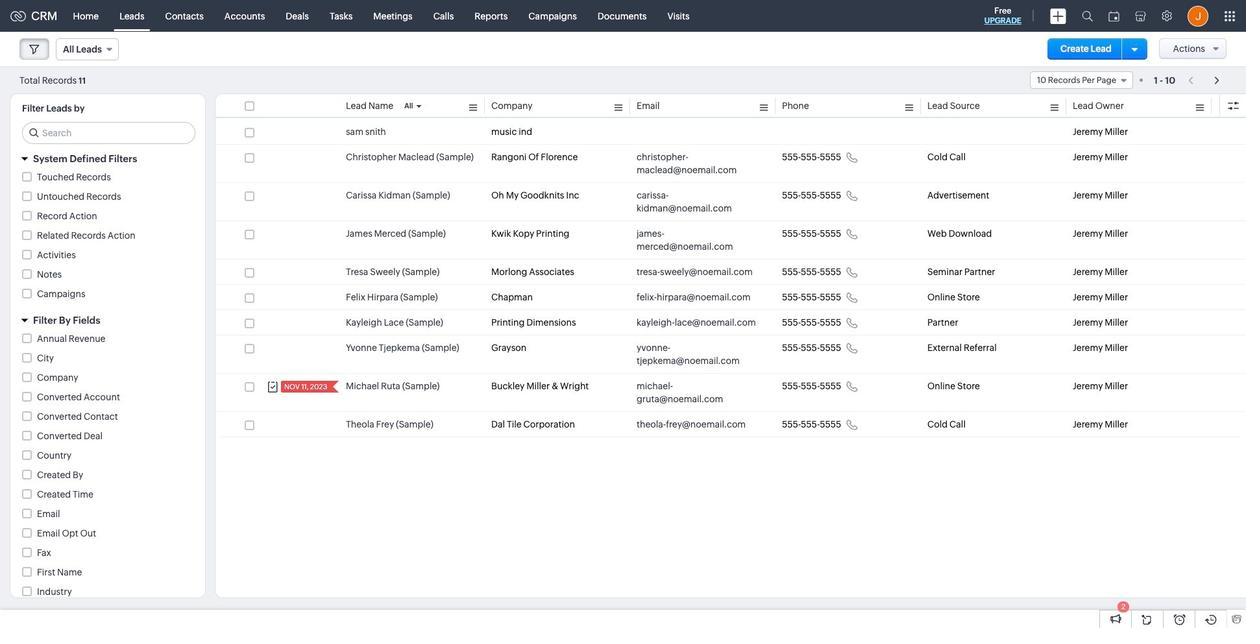 Task type: locate. For each thing, give the bounding box(es) containing it.
logo image
[[10, 11, 26, 21]]

profile image
[[1188, 6, 1209, 26]]

None field
[[56, 38, 119, 60], [1030, 71, 1133, 89], [56, 38, 119, 60], [1030, 71, 1133, 89]]

row group
[[216, 119, 1246, 438]]

Search text field
[[23, 123, 195, 143]]

create menu image
[[1050, 8, 1067, 24]]



Task type: describe. For each thing, give the bounding box(es) containing it.
calendar image
[[1109, 11, 1120, 21]]

search image
[[1082, 10, 1093, 21]]

create menu element
[[1042, 0, 1074, 31]]

search element
[[1074, 0, 1101, 32]]

profile element
[[1180, 0, 1216, 31]]



Task type: vqa. For each thing, say whether or not it's contained in the screenshot.
Channels "image"
no



